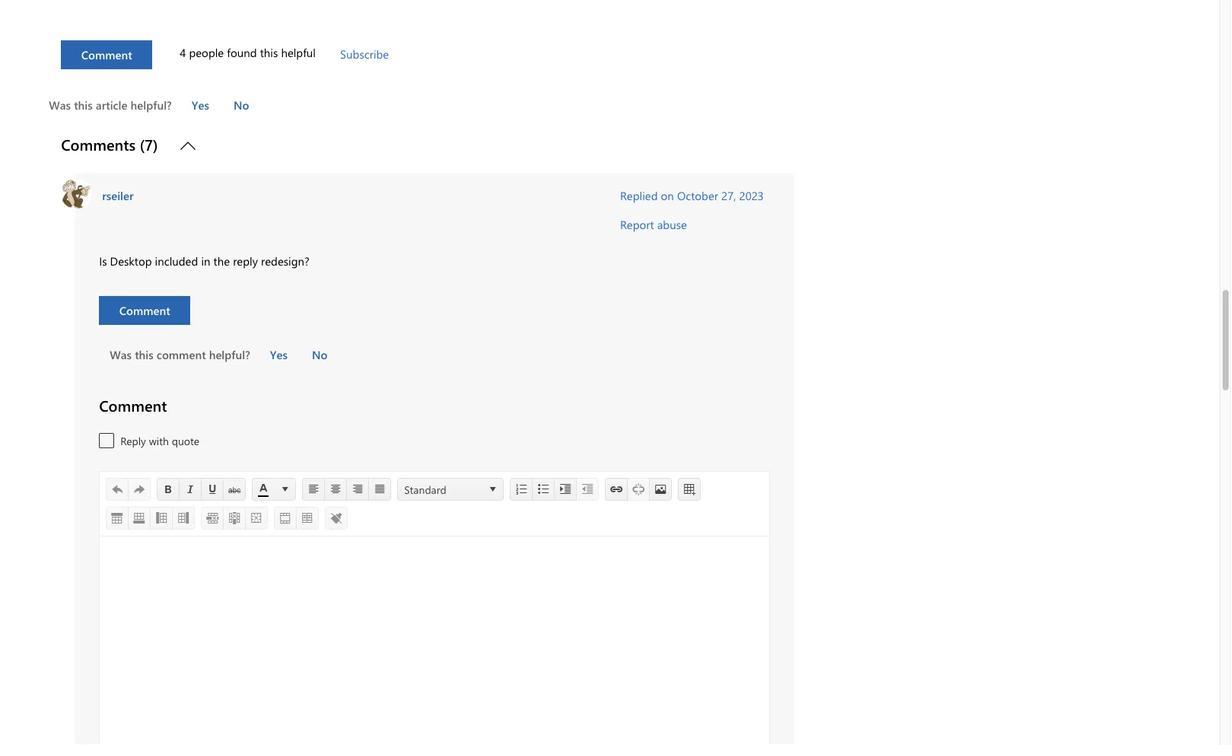 Task type: vqa. For each thing, say whether or not it's contained in the screenshot.
the middle 'this'
yes



Task type: describe. For each thing, give the bounding box(es) containing it.
reply with quote
[[120, 433, 199, 447]]

article
[[96, 97, 127, 113]]

0 vertical spatial comment button
[[61, 40, 152, 69]]

editorTools.foreColorLabel field
[[252, 478, 296, 501]]

1 vertical spatial comment button
[[99, 296, 190, 325]]

report
[[620, 217, 654, 232]]

yes for was this article helpful?
[[192, 97, 209, 112]]

abuse
[[657, 217, 687, 232]]

report abuse
[[620, 217, 687, 232]]

comments
[[61, 134, 136, 155]]

included
[[155, 253, 198, 268]]

quote
[[172, 433, 199, 447]]

yes button for was this comment helpful?
[[259, 343, 298, 365]]

on
[[661, 188, 674, 203]]

2 horizontal spatial this
[[260, 45, 278, 60]]


[[180, 139, 196, 154]]

october
[[677, 188, 718, 203]]

desktop
[[110, 253, 152, 268]]

no button for was this comment helpful?
[[301, 343, 338, 365]]

Standard field
[[397, 478, 504, 501]]

2 vertical spatial comment
[[99, 395, 167, 415]]

replied
[[620, 188, 658, 203]]

4 people found this helpful
[[180, 45, 316, 60]]

1 vertical spatial comment
[[119, 302, 170, 318]]

reply
[[233, 253, 258, 268]]

Post a question or answer text field
[[100, 536, 769, 745]]

people
[[189, 45, 224, 60]]

4 people found this helpful element
[[180, 45, 316, 60]]

0 vertical spatial comment
[[81, 47, 132, 62]]

this for was this article helpful?
[[74, 97, 93, 113]]

2023
[[739, 188, 764, 203]]

no for was this comment helpful?
[[312, 347, 328, 362]]

comment
[[157, 347, 206, 362]]

no button for was this article helpful?
[[223, 94, 260, 116]]

replied on october 27, 2023
[[620, 188, 764, 203]]

standard toolbar
[[100, 472, 769, 536]]



Task type: locate. For each thing, give the bounding box(es) containing it.
report abuse button
[[620, 212, 687, 238]]

comment
[[81, 47, 132, 62], [119, 302, 170, 318], [99, 395, 167, 415]]

1 vertical spatial this
[[74, 97, 93, 113]]

yes
[[192, 97, 209, 112], [270, 347, 288, 362]]

no button
[[223, 94, 260, 116], [301, 343, 338, 365]]

helpful?
[[131, 97, 172, 113], [209, 347, 250, 362]]

0 horizontal spatial helpful?
[[131, 97, 172, 113]]

subscribe button
[[334, 40, 395, 68]]

replied on october 27, 2023 button
[[620, 188, 764, 203]]

was left comment
[[110, 347, 132, 362]]

rseiler image
[[61, 180, 91, 210]]

this right the found
[[260, 45, 278, 60]]

1 horizontal spatial no button
[[301, 343, 338, 365]]

standard
[[404, 482, 447, 496]]

0 vertical spatial no
[[234, 97, 249, 112]]

0 horizontal spatial yes
[[192, 97, 209, 112]]

rseiler link
[[101, 186, 135, 205]]

the
[[214, 253, 230, 268]]

no
[[234, 97, 249, 112], [312, 347, 328, 362]]

yes button for was this article helpful?
[[181, 94, 220, 116]]

4
[[180, 45, 186, 60]]

comment button up was this article helpful? on the top left
[[61, 40, 152, 69]]

profile picture image
[[61, 178, 91, 210]]

0 horizontal spatial was
[[49, 97, 71, 113]]

1 vertical spatial helpful?
[[209, 347, 250, 362]]

0 vertical spatial this
[[260, 45, 278, 60]]

was
[[49, 97, 71, 113], [110, 347, 132, 362]]

comments (7)
[[61, 134, 162, 155]]

1 vertical spatial was
[[110, 347, 132, 362]]

was this article helpful?
[[49, 97, 172, 113]]

yes button
[[181, 94, 220, 116], [259, 343, 298, 365]]

0 vertical spatial yes
[[192, 97, 209, 112]]

comment button
[[61, 40, 152, 69], [99, 296, 190, 325]]

comment down desktop
[[119, 302, 170, 318]]

was left the article
[[49, 97, 71, 113]]

comment up reply
[[99, 395, 167, 415]]

1 horizontal spatial yes button
[[259, 343, 298, 365]]

0 vertical spatial yes button
[[181, 94, 220, 116]]

was this comment helpful?
[[110, 347, 250, 362]]

was for was this comment helpful?
[[110, 347, 132, 362]]

0 horizontal spatial yes button
[[181, 94, 220, 116]]

this left comment
[[135, 347, 154, 362]]

1 horizontal spatial helpful?
[[209, 347, 250, 362]]

this left the article
[[74, 97, 93, 113]]

0 vertical spatial was
[[49, 97, 71, 113]]

0 vertical spatial no button
[[223, 94, 260, 116]]

1 vertical spatial no
[[312, 347, 328, 362]]

subscribe
[[340, 46, 389, 62]]

this for was this comment helpful?
[[135, 347, 154, 362]]

in
[[201, 253, 210, 268]]

comment up was this article helpful? on the top left
[[81, 47, 132, 62]]

1 horizontal spatial yes
[[270, 347, 288, 362]]

comment button down desktop
[[99, 296, 190, 325]]

1 vertical spatial yes
[[270, 347, 288, 362]]

no for was this article helpful?
[[234, 97, 249, 112]]

0 vertical spatial helpful?
[[131, 97, 172, 113]]

is
[[99, 253, 107, 268]]

2 vertical spatial this
[[135, 347, 154, 362]]

0 horizontal spatial no
[[234, 97, 249, 112]]

found
[[227, 45, 257, 60]]

was for was this article helpful?
[[49, 97, 71, 113]]

0 horizontal spatial no button
[[223, 94, 260, 116]]

0 horizontal spatial this
[[74, 97, 93, 113]]

group
[[106, 478, 151, 501], [157, 478, 246, 501], [302, 478, 391, 501], [510, 478, 599, 501], [605, 478, 672, 501], [106, 507, 195, 530], [201, 507, 268, 530], [274, 507, 319, 530]]

is desktop included in the reply redesign?
[[99, 253, 310, 268]]

helpful? right comment
[[209, 347, 250, 362]]

helpful? for was this article helpful?
[[131, 97, 172, 113]]

1 horizontal spatial no
[[312, 347, 328, 362]]

with
[[149, 433, 169, 447]]

(7)
[[140, 134, 158, 155]]

yes for was this comment helpful?
[[270, 347, 288, 362]]

27,
[[722, 188, 736, 203]]

helpful
[[281, 45, 316, 60]]

rseiler
[[102, 188, 134, 203]]

redesign?
[[261, 253, 310, 268]]

helpful? for was this comment helpful?
[[209, 347, 250, 362]]

1 horizontal spatial was
[[110, 347, 132, 362]]

helpful? up (7)
[[131, 97, 172, 113]]

1 vertical spatial no button
[[301, 343, 338, 365]]

1 horizontal spatial this
[[135, 347, 154, 362]]

reply
[[120, 433, 146, 447]]

1 vertical spatial yes button
[[259, 343, 298, 365]]

this
[[260, 45, 278, 60], [74, 97, 93, 113], [135, 347, 154, 362]]



